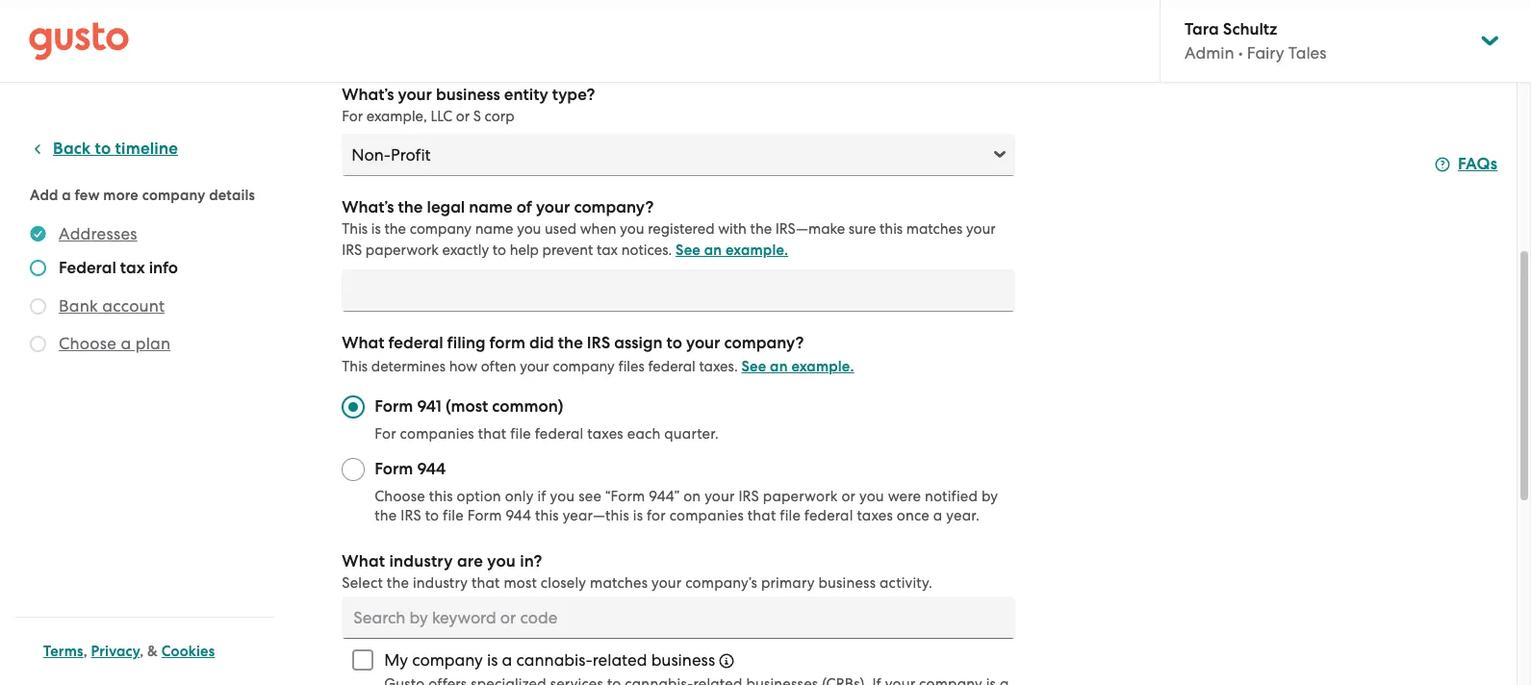 Task type: vqa. For each thing, say whether or not it's contained in the screenshot.
messages
no



Task type: locate. For each thing, give the bounding box(es) containing it.
activity.
[[880, 575, 932, 592]]

company's
[[685, 575, 757, 592]]

1 vertical spatial form
[[375, 459, 413, 479]]

0 vertical spatial check image
[[30, 260, 46, 276]]

0 vertical spatial matches
[[906, 220, 963, 238]]

terms , privacy , & cookies
[[43, 643, 215, 660]]

a left few
[[62, 187, 71, 204]]

primary
[[761, 575, 815, 592]]

(most
[[445, 396, 488, 417]]

an
[[704, 242, 722, 259], [770, 358, 788, 375]]

tax
[[597, 242, 618, 259], [120, 258, 145, 278]]

1 horizontal spatial matches
[[906, 220, 963, 238]]

0 horizontal spatial see
[[676, 242, 701, 259]]

business up s
[[436, 85, 500, 105]]

1 horizontal spatial this
[[535, 507, 559, 524]]

name down what's the legal name of your company?
[[475, 220, 513, 238]]

is inside form 944 choose this option only if you see "form 944" on your irs paperwork or you were notified by the irs to file form 944 this year—this is for companies that file federal taxes once a year.
[[633, 507, 643, 524]]

cookies button
[[161, 640, 215, 663]]

choose down bank
[[59, 334, 116, 353]]

companies down on
[[669, 507, 744, 524]]

944 down 941
[[417, 459, 446, 479]]

this left option at bottom left
[[429, 488, 453, 505]]

1 horizontal spatial business
[[651, 651, 715, 670]]

1 vertical spatial name
[[475, 220, 513, 238]]

company
[[142, 187, 205, 204], [410, 220, 472, 238], [553, 358, 615, 375], [412, 651, 483, 670]]

is inside this is the company name you used when you registered with the irs—make sure this matches your irs paperwork exactly to help prevent tax notices.
[[371, 220, 381, 238]]

0 vertical spatial see
[[676, 242, 701, 259]]

check image up check icon
[[30, 298, 46, 315]]

that
[[478, 425, 507, 443], [747, 507, 776, 524], [472, 575, 500, 592]]

1 vertical spatial check image
[[30, 298, 46, 315]]

see right taxes.
[[741, 358, 766, 375]]

company left files
[[553, 358, 615, 375]]

a down notified
[[933, 507, 943, 524]]

0 horizontal spatial an
[[704, 242, 722, 259]]

what's left legal
[[342, 197, 394, 217]]

choose left option at bottom left
[[375, 488, 425, 505]]

0 vertical spatial business
[[436, 85, 500, 105]]

company? inside what federal filing form did the irs assign to your company? this determines how often your company files federal taxes. see an example.
[[724, 333, 804, 353]]

the inside what industry are you in? select the industry that most closely matches your company's primary business activity.
[[387, 575, 409, 592]]

choose
[[59, 334, 116, 353], [375, 488, 425, 505]]

None radio
[[342, 458, 365, 481]]

what's inside what's your business entity type? for example, llc or s corp
[[342, 85, 394, 105]]

0 vertical spatial example.
[[726, 242, 788, 259]]

see an example. button for what federal filing form did the irs assign to your company?
[[741, 355, 854, 378]]

file down 'common)'
[[510, 425, 531, 443]]

1 vertical spatial this
[[342, 358, 368, 375]]

federal inside form 944 choose this option only if you see "form 944" on your irs paperwork or you were notified by the irs to file form 944 this year—this is for companies that file federal taxes once a year.
[[804, 507, 853, 524]]

what's the legal name of your company?
[[342, 197, 654, 217]]

1 horizontal spatial file
[[510, 425, 531, 443]]

taxes inside form 941 (most common) for companies that file federal taxes each quarter.
[[587, 425, 623, 443]]

0 vertical spatial form
[[375, 396, 413, 417]]

company right more
[[142, 187, 205, 204]]

a inside button
[[121, 334, 131, 353]]

when
[[580, 220, 617, 238]]

a left the cannabis-
[[502, 651, 512, 670]]

, left &
[[140, 643, 144, 660]]

1 this from the top
[[342, 220, 368, 238]]

tax down when
[[597, 242, 618, 259]]

1 horizontal spatial tax
[[597, 242, 618, 259]]

see an example. button right taxes.
[[741, 355, 854, 378]]

paperwork up 'primary'
[[763, 488, 838, 505]]

matches
[[906, 220, 963, 238], [590, 575, 648, 592]]

1 vertical spatial for
[[375, 425, 396, 443]]

0 horizontal spatial example.
[[726, 242, 788, 259]]

that inside what industry are you in? select the industry that most closely matches your company's primary business activity.
[[472, 575, 500, 592]]

form
[[375, 396, 413, 417], [375, 459, 413, 479], [467, 507, 502, 524]]

1 horizontal spatial taxes
[[857, 507, 893, 524]]

1 vertical spatial what's
[[342, 197, 394, 217]]

cannabis-
[[516, 651, 593, 670]]

0 vertical spatial is
[[371, 220, 381, 238]]

name inside this is the company name you used when you registered with the irs—make sure this matches your irs paperwork exactly to help prevent tax notices.
[[475, 220, 513, 238]]

business left activity.
[[818, 575, 876, 592]]

form for form 944
[[375, 459, 413, 479]]

0 horizontal spatial or
[[456, 108, 470, 125]]

what inside what industry are you in? select the industry that most closely matches your company's primary business activity.
[[342, 551, 385, 572]]

0 horizontal spatial companies
[[400, 425, 474, 443]]

1 vertical spatial matches
[[590, 575, 648, 592]]

common)
[[492, 396, 563, 417]]

2 what's from the top
[[342, 197, 394, 217]]

industry left are
[[389, 551, 453, 572]]

see an example.
[[676, 242, 788, 259]]

details
[[209, 187, 255, 204]]

privacy link
[[91, 643, 140, 660]]

add a few more company details
[[30, 187, 255, 204]]

0 horizontal spatial matches
[[590, 575, 648, 592]]

this right sure
[[880, 220, 903, 238]]

check image down the circle check icon
[[30, 260, 46, 276]]

addresses
[[59, 224, 137, 243]]

2 what from the top
[[342, 551, 385, 572]]

industry
[[389, 551, 453, 572], [413, 575, 468, 592]]

0 vertical spatial or
[[456, 108, 470, 125]]

or left were
[[842, 488, 856, 505]]

1 vertical spatial see
[[741, 358, 766, 375]]

None radio
[[342, 396, 365, 419]]

or inside what's your business entity type? for example, llc or s corp
[[456, 108, 470, 125]]

federal down 'common)'
[[535, 425, 584, 443]]

1 horizontal spatial ,
[[140, 643, 144, 660]]

taxes left each
[[587, 425, 623, 443]]

What's the legal name of your company? text field
[[342, 269, 1016, 312]]

941
[[417, 396, 442, 417]]

matches right the 'closely' in the left bottom of the page
[[590, 575, 648, 592]]

0 horizontal spatial taxes
[[587, 425, 623, 443]]

related
[[593, 651, 647, 670]]

an inside popup button
[[704, 242, 722, 259]]

what inside what federal filing form did the irs assign to your company? this determines how often your company files federal taxes. see an example.
[[342, 333, 384, 353]]

1 horizontal spatial see
[[741, 358, 766, 375]]

taxes down were
[[857, 507, 893, 524]]

or inside form 944 choose this option only if you see "form 944" on your irs paperwork or you were notified by the irs to file form 944 this year—this is for companies that file federal taxes once a year.
[[842, 488, 856, 505]]

each
[[627, 425, 661, 443]]

companies inside form 944 choose this option only if you see "form 944" on your irs paperwork or you were notified by the irs to file form 944 this year—this is for companies that file federal taxes once a year.
[[669, 507, 744, 524]]

year—this
[[563, 507, 629, 524]]

what up the select
[[342, 551, 385, 572]]

0 vertical spatial taxes
[[587, 425, 623, 443]]

2 vertical spatial this
[[535, 507, 559, 524]]

2 horizontal spatial this
[[880, 220, 903, 238]]

check image
[[30, 260, 46, 276], [30, 298, 46, 315]]

file up 'primary'
[[780, 507, 801, 524]]

0 vertical spatial what
[[342, 333, 384, 353]]

1 vertical spatial company?
[[724, 333, 804, 353]]

1 vertical spatial or
[[842, 488, 856, 505]]

0 vertical spatial for
[[342, 108, 363, 125]]

federal tax info list
[[30, 222, 267, 359]]

1 vertical spatial companies
[[669, 507, 744, 524]]

company? up taxes.
[[724, 333, 804, 353]]

an right taxes.
[[770, 358, 788, 375]]

your
[[398, 85, 432, 105], [536, 197, 570, 217], [966, 220, 996, 238], [686, 333, 720, 353], [520, 358, 549, 375], [705, 488, 735, 505], [651, 575, 682, 592]]

federal up 'primary'
[[804, 507, 853, 524]]

add
[[30, 187, 58, 204]]

federal tax info
[[59, 258, 178, 278]]

business inside what's your business entity type? for example, llc or s corp
[[436, 85, 500, 105]]

see an example. button down with
[[676, 239, 788, 262]]

0 horizontal spatial 944
[[417, 459, 446, 479]]

1 horizontal spatial is
[[487, 651, 498, 670]]

you left were
[[859, 488, 884, 505]]

what's up example, at left
[[342, 85, 394, 105]]

quarter.
[[664, 425, 719, 443]]

0 vertical spatial that
[[478, 425, 507, 443]]

2 this from the top
[[342, 358, 368, 375]]

, left privacy
[[83, 643, 87, 660]]

1 vertical spatial this
[[429, 488, 453, 505]]

irs—make
[[775, 220, 845, 238]]

to inside form 944 choose this option only if you see "form 944" on your irs paperwork or you were notified by the irs to file form 944 this year—this is for companies that file federal taxes once a year.
[[425, 507, 439, 524]]

irs inside what federal filing form did the irs assign to your company? this determines how often your company files federal taxes. see an example.
[[587, 333, 610, 353]]

1 horizontal spatial for
[[375, 425, 396, 443]]

a
[[62, 187, 71, 204], [121, 334, 131, 353], [933, 507, 943, 524], [502, 651, 512, 670]]

this inside this is the company name you used when you registered with the irs—make sure this matches your irs paperwork exactly to help prevent tax notices.
[[880, 220, 903, 238]]

name left of
[[469, 197, 513, 217]]

0 vertical spatial this
[[880, 220, 903, 238]]

paperwork inside form 944 choose this option only if you see "form 944" on your irs paperwork or you were notified by the irs to file form 944 this year—this is for companies that file federal taxes once a year.
[[763, 488, 838, 505]]

choose inside form 944 choose this option only if you see "form 944" on your irs paperwork or you were notified by the irs to file form 944 this year—this is for companies that file federal taxes once a year.
[[375, 488, 425, 505]]

federal
[[388, 333, 443, 353], [648, 358, 695, 375], [535, 425, 584, 443], [804, 507, 853, 524]]

944 down only
[[506, 507, 531, 524]]

this inside what federal filing form did the irs assign to your company? this determines how often your company files federal taxes. see an example.
[[342, 358, 368, 375]]

sure
[[849, 220, 876, 238]]

1 check image from the top
[[30, 260, 46, 276]]

that down are
[[472, 575, 500, 592]]

0 horizontal spatial choose
[[59, 334, 116, 353]]

1 horizontal spatial company?
[[724, 333, 804, 353]]

for down determines
[[375, 425, 396, 443]]

type?
[[552, 85, 595, 105]]

0 horizontal spatial business
[[436, 85, 500, 105]]

1 horizontal spatial example.
[[791, 358, 854, 375]]

what's for what's the legal name of your company?
[[342, 197, 394, 217]]

0 horizontal spatial is
[[371, 220, 381, 238]]

0 vertical spatial choose
[[59, 334, 116, 353]]

0 horizontal spatial tax
[[120, 258, 145, 278]]

circle check image
[[30, 222, 46, 245]]

check image
[[30, 336, 46, 352]]

see
[[579, 488, 602, 505]]

1 vertical spatial what
[[342, 551, 385, 572]]

that up 'primary'
[[747, 507, 776, 524]]

file down option at bottom left
[[443, 507, 464, 524]]

see down registered
[[676, 242, 701, 259]]

0 vertical spatial what's
[[342, 85, 394, 105]]

•
[[1238, 43, 1243, 63]]

were
[[888, 488, 921, 505]]

faqs button
[[1435, 153, 1498, 176]]

to
[[95, 139, 111, 159], [492, 242, 506, 259], [667, 333, 682, 353], [425, 507, 439, 524]]

1 what from the top
[[342, 333, 384, 353]]

2 horizontal spatial is
[[633, 507, 643, 524]]

tales
[[1288, 43, 1327, 63]]

for inside what's your business entity type? for example, llc or s corp
[[342, 108, 363, 125]]

companies down 941
[[400, 425, 474, 443]]

1 horizontal spatial paperwork
[[763, 488, 838, 505]]

timeline
[[115, 139, 178, 159]]

1 vertical spatial an
[[770, 358, 788, 375]]

0 horizontal spatial paperwork
[[366, 242, 439, 259]]

0 vertical spatial paperwork
[[366, 242, 439, 259]]

1 vertical spatial business
[[818, 575, 876, 592]]

what
[[342, 333, 384, 353], [342, 551, 385, 572]]

0 horizontal spatial for
[[342, 108, 363, 125]]

for
[[647, 507, 666, 524]]

0 horizontal spatial ,
[[83, 643, 87, 660]]

matches inside this is the company name you used when you registered with the irs—make sure this matches your irs paperwork exactly to help prevent tax notices.
[[906, 220, 963, 238]]

1 what's from the top
[[342, 85, 394, 105]]

for left example, at left
[[342, 108, 363, 125]]

example,
[[366, 108, 427, 125]]

industry down are
[[413, 575, 468, 592]]

companies
[[400, 425, 474, 443], [669, 507, 744, 524]]

irs
[[342, 242, 362, 259], [587, 333, 610, 353], [738, 488, 759, 505], [401, 507, 421, 524]]

or left s
[[456, 108, 470, 125]]

what up determines
[[342, 333, 384, 353]]

you right 'if'
[[550, 488, 575, 505]]

2 horizontal spatial business
[[818, 575, 876, 592]]

paperwork down legal
[[366, 242, 439, 259]]

0 vertical spatial companies
[[400, 425, 474, 443]]

1 horizontal spatial 944
[[506, 507, 531, 524]]

,
[[83, 643, 87, 660], [140, 643, 144, 660]]

file
[[510, 425, 531, 443], [443, 507, 464, 524], [780, 507, 801, 524]]

company down legal
[[410, 220, 472, 238]]

0 vertical spatial 944
[[417, 459, 446, 479]]

2 vertical spatial that
[[472, 575, 500, 592]]

matches inside what industry are you in? select the industry that most closely matches your company's primary business activity.
[[590, 575, 648, 592]]

1 horizontal spatial or
[[842, 488, 856, 505]]

this down 'if'
[[535, 507, 559, 524]]

0 vertical spatial company?
[[574, 197, 654, 217]]

a left the 'plan'
[[121, 334, 131, 353]]

None checkbox
[[342, 639, 384, 681]]

1 horizontal spatial an
[[770, 358, 788, 375]]

1 vertical spatial paperwork
[[763, 488, 838, 505]]

help
[[510, 242, 539, 259]]

2 vertical spatial form
[[467, 507, 502, 524]]

1 vertical spatial see an example. button
[[741, 355, 854, 378]]

what for what federal filing form did the irs assign to your company?
[[342, 333, 384, 353]]

company right my
[[412, 651, 483, 670]]

company? up when
[[574, 197, 654, 217]]

0 vertical spatial an
[[704, 242, 722, 259]]

tax left info
[[120, 258, 145, 278]]

business down what industry are you in? 'field'
[[651, 651, 715, 670]]

of
[[517, 197, 532, 217]]

paperwork
[[366, 242, 439, 259], [763, 488, 838, 505]]

this
[[880, 220, 903, 238], [429, 488, 453, 505], [535, 507, 559, 524]]

matches right sure
[[906, 220, 963, 238]]

name
[[469, 197, 513, 217], [475, 220, 513, 238]]

0 horizontal spatial this
[[429, 488, 453, 505]]

that down (most
[[478, 425, 507, 443]]

for
[[342, 108, 363, 125], [375, 425, 396, 443]]

0 vertical spatial see an example. button
[[676, 239, 788, 262]]

is
[[371, 220, 381, 238], [633, 507, 643, 524], [487, 651, 498, 670]]

an down with
[[704, 242, 722, 259]]

1 vertical spatial example.
[[791, 358, 854, 375]]

file inside form 941 (most common) for companies that file federal taxes each quarter.
[[510, 425, 531, 443]]

form inside form 941 (most common) for companies that file federal taxes each quarter.
[[375, 396, 413, 417]]

0 vertical spatial this
[[342, 220, 368, 238]]

tax inside this is the company name you used when you registered with the irs—make sure this matches your irs paperwork exactly to help prevent tax notices.
[[597, 242, 618, 259]]

to inside button
[[95, 139, 111, 159]]

your inside this is the company name you used when you registered with the irs—make sure this matches your irs paperwork exactly to help prevent tax notices.
[[966, 220, 996, 238]]

1 vertical spatial that
[[747, 507, 776, 524]]

0 horizontal spatial company?
[[574, 197, 654, 217]]

an inside what federal filing form did the irs assign to your company? this determines how often your company files federal taxes. see an example.
[[770, 358, 788, 375]]

1 vertical spatial choose
[[375, 488, 425, 505]]

you up most
[[487, 551, 516, 572]]

paperwork inside this is the company name you used when you registered with the irs—make sure this matches your irs paperwork exactly to help prevent tax notices.
[[366, 242, 439, 259]]

company?
[[574, 197, 654, 217], [724, 333, 804, 353]]

1 horizontal spatial companies
[[669, 507, 744, 524]]

are
[[457, 551, 483, 572]]

1 vertical spatial is
[[633, 507, 643, 524]]

1 vertical spatial taxes
[[857, 507, 893, 524]]

business
[[436, 85, 500, 105], [818, 575, 876, 592], [651, 651, 715, 670]]

used
[[545, 220, 576, 238]]

form for form 941 (most common)
[[375, 396, 413, 417]]

choose inside button
[[59, 334, 116, 353]]

this
[[342, 220, 368, 238], [342, 358, 368, 375]]

1 horizontal spatial choose
[[375, 488, 425, 505]]



Task type: describe. For each thing, give the bounding box(es) containing it.
what industry are you in? select the industry that most closely matches your company's primary business activity.
[[342, 551, 932, 592]]

with
[[718, 220, 747, 238]]

form 944 choose this option only if you see "form 944" on your irs paperwork or you were notified by the irs to file form 944 this year—this is for companies that file federal taxes once a year.
[[375, 459, 998, 524]]

once
[[897, 507, 930, 524]]

see inside what federal filing form did the irs assign to your company? this determines how often your company files federal taxes. see an example.
[[741, 358, 766, 375]]

back
[[53, 139, 91, 159]]

business inside what industry are you in? select the industry that most closely matches your company's primary business activity.
[[818, 575, 876, 592]]

example. inside what federal filing form did the irs assign to your company? this determines how often your company files federal taxes. see an example.
[[791, 358, 854, 375]]

What industry are you in? field
[[342, 597, 1016, 639]]

you inside what industry are you in? select the industry that most closely matches your company's primary business activity.
[[487, 551, 516, 572]]

tara schultz admin • fairy tales
[[1185, 19, 1327, 63]]

a inside form 944 choose this option only if you see "form 944" on your irs paperwork or you were notified by the irs to file form 944 this year—this is for companies that file federal taxes once a year.
[[933, 507, 943, 524]]

fairy
[[1247, 43, 1284, 63]]

how
[[449, 358, 477, 375]]

you up notices.
[[620, 220, 644, 238]]

&
[[147, 643, 158, 660]]

tara
[[1185, 19, 1219, 39]]

home image
[[29, 22, 129, 60]]

admin
[[1185, 43, 1234, 63]]

option
[[457, 488, 501, 505]]

my
[[384, 651, 408, 670]]

form 941 (most common) for companies that file federal taxes each quarter.
[[375, 396, 719, 443]]

bank account
[[59, 296, 165, 316]]

notified
[[925, 488, 978, 505]]

federal right files
[[648, 358, 695, 375]]

info
[[149, 258, 178, 278]]

1 vertical spatial 944
[[506, 507, 531, 524]]

the inside what federal filing form did the irs assign to your company? this determines how often your company files federal taxes. see an example.
[[558, 333, 583, 353]]

federal inside form 941 (most common) for companies that file federal taxes each quarter.
[[535, 425, 584, 443]]

addresses button
[[59, 222, 137, 245]]

the inside form 944 choose this option only if you see "form 944" on your irs paperwork or you were notified by the irs to file form 944 this year—this is for companies that file federal taxes once a year.
[[375, 507, 397, 524]]

did
[[529, 333, 554, 353]]

2 horizontal spatial file
[[780, 507, 801, 524]]

exactly
[[442, 242, 489, 259]]

year.
[[946, 507, 980, 524]]

account
[[102, 296, 165, 316]]

more
[[103, 187, 139, 204]]

your inside form 944 choose this option only if you see "form 944" on your irs paperwork or you were notified by the irs to file form 944 this year—this is for companies that file federal taxes once a year.
[[705, 488, 735, 505]]

terms link
[[43, 643, 83, 660]]

prevent
[[542, 242, 593, 259]]

closely
[[541, 575, 586, 592]]

irs inside this is the company name you used when you registered with the irs—make sure this matches your irs paperwork exactly to help prevent tax notices.
[[342, 242, 362, 259]]

legal
[[427, 197, 465, 217]]

company inside what federal filing form did the irs assign to your company? this determines how often your company files federal taxes. see an example.
[[553, 358, 615, 375]]

by
[[982, 488, 998, 505]]

for inside form 941 (most common) for companies that file federal taxes each quarter.
[[375, 425, 396, 443]]

faqs
[[1458, 154, 1498, 174]]

taxes inside form 944 choose this option only if you see "form 944" on your irs paperwork or you were notified by the irs to file form 944 this year—this is for companies that file federal taxes once a year.
[[857, 507, 893, 524]]

that inside form 944 choose this option only if you see "form 944" on your irs paperwork or you were notified by the irs to file form 944 this year—this is for companies that file federal taxes once a year.
[[747, 507, 776, 524]]

what federal filing form did the irs assign to your company? this determines how often your company files federal taxes. see an example.
[[342, 333, 854, 375]]

2 vertical spatial is
[[487, 651, 498, 670]]

see an example. button for what's the legal name of your company?
[[676, 239, 788, 262]]

example. inside popup button
[[726, 242, 788, 259]]

terms
[[43, 643, 83, 660]]

0 vertical spatial name
[[469, 197, 513, 217]]

s
[[473, 108, 481, 125]]

2 check image from the top
[[30, 298, 46, 315]]

in?
[[520, 551, 542, 572]]

1 , from the left
[[83, 643, 87, 660]]

corp
[[485, 108, 514, 125]]

federal up determines
[[388, 333, 443, 353]]

filing
[[447, 333, 486, 353]]

most
[[504, 575, 537, 592]]

assign
[[614, 333, 663, 353]]

0 vertical spatial industry
[[389, 551, 453, 572]]

back to timeline button
[[30, 138, 178, 161]]

if
[[537, 488, 546, 505]]

my company is a cannabis-related business
[[384, 651, 715, 670]]

this inside this is the company name you used when you registered with the irs—make sure this matches your irs paperwork exactly to help prevent tax notices.
[[342, 220, 368, 238]]

only
[[505, 488, 534, 505]]

what's your business entity type? for example, llc or s corp
[[342, 85, 595, 125]]

you up help
[[517, 220, 541, 238]]

on
[[683, 488, 701, 505]]

registered
[[648, 220, 715, 238]]

0 horizontal spatial file
[[443, 507, 464, 524]]

what's for what's your business entity type? for example, llc or s corp
[[342, 85, 394, 105]]

taxes.
[[699, 358, 738, 375]]

1 vertical spatial industry
[[413, 575, 468, 592]]

form
[[489, 333, 525, 353]]

to inside this is the company name you used when you registered with the irs—make sure this matches your irs paperwork exactly to help prevent tax notices.
[[492, 242, 506, 259]]

what for what industry are you in?
[[342, 551, 385, 572]]

tax inside federal tax info list
[[120, 258, 145, 278]]

your inside what industry are you in? select the industry that most closely matches your company's primary business activity.
[[651, 575, 682, 592]]

cookies
[[161, 643, 215, 660]]

privacy
[[91, 643, 140, 660]]

companies inside form 941 (most common) for companies that file federal taxes each quarter.
[[400, 425, 474, 443]]

bank
[[59, 296, 98, 316]]

944"
[[649, 488, 680, 505]]

determines
[[371, 358, 446, 375]]

choose a plan button
[[59, 332, 171, 355]]

your inside what's your business entity type? for example, llc or s corp
[[398, 85, 432, 105]]

notices.
[[621, 242, 672, 259]]

entity
[[504, 85, 548, 105]]

llc
[[431, 108, 452, 125]]

2 vertical spatial business
[[651, 651, 715, 670]]

2 , from the left
[[140, 643, 144, 660]]

this is the company name you used when you registered with the irs—make sure this matches your irs paperwork exactly to help prevent tax notices.
[[342, 220, 996, 259]]

files
[[618, 358, 645, 375]]

company inside this is the company name you used when you registered with the irs—make sure this matches your irs paperwork exactly to help prevent tax notices.
[[410, 220, 472, 238]]

often
[[481, 358, 516, 375]]

schultz
[[1223, 19, 1277, 39]]

few
[[75, 187, 100, 204]]

that inside form 941 (most common) for companies that file federal taxes each quarter.
[[478, 425, 507, 443]]

back to timeline
[[53, 139, 178, 159]]

plan
[[135, 334, 171, 353]]

to inside what federal filing form did the irs assign to your company? this determines how often your company files federal taxes. see an example.
[[667, 333, 682, 353]]

choose a plan
[[59, 334, 171, 353]]

"form
[[605, 488, 645, 505]]

select
[[342, 575, 383, 592]]



